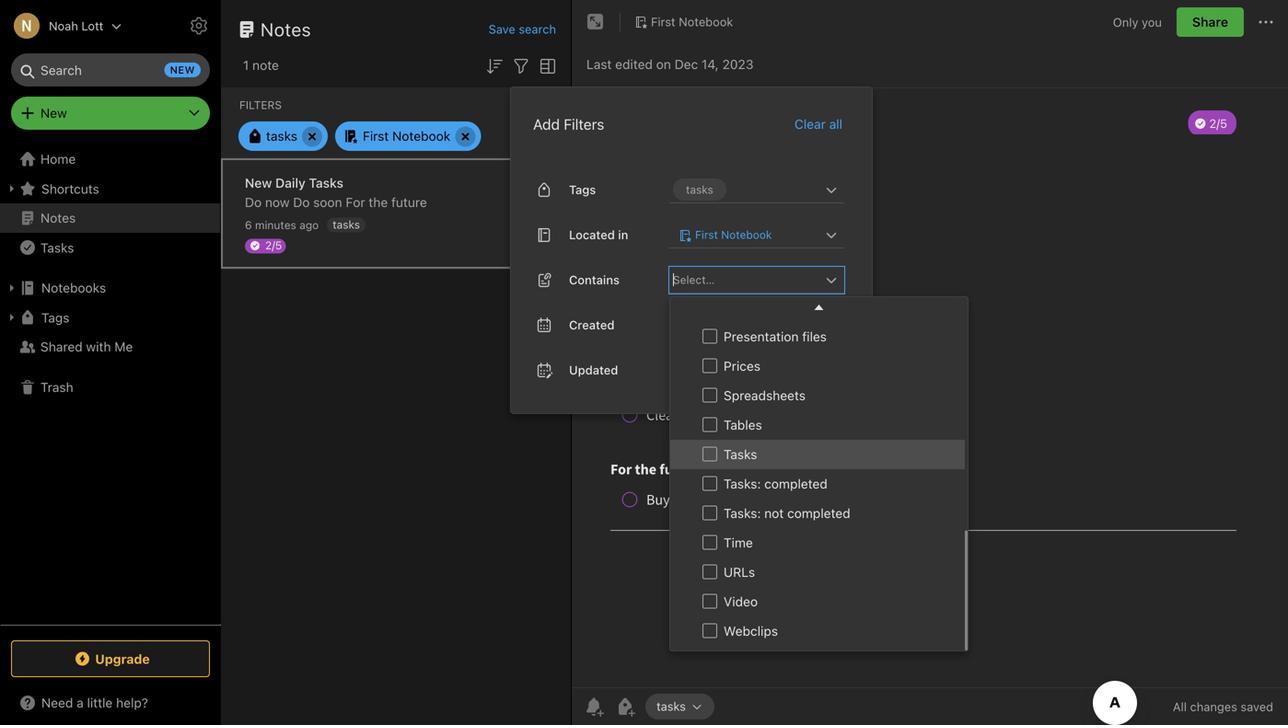 Task type: vqa. For each thing, say whether or not it's contained in the screenshot.
New popup button
yes



Task type: locate. For each thing, give the bounding box(es) containing it.
completed right not
[[788, 506, 851, 521]]

tasks:
[[724, 476, 761, 492], [724, 506, 761, 521]]

save search button
[[489, 20, 556, 38]]

noah lott
[[49, 19, 103, 33]]

tasks: up time
[[724, 506, 761, 521]]

Select1359 checkbox
[[703, 329, 718, 344]]

first notebook up future
[[363, 128, 451, 144]]

presentation files
[[724, 329, 827, 344]]

upgrade button
[[11, 641, 210, 678]]

presentation
[[724, 329, 799, 344]]

first up on
[[651, 15, 676, 29]]

more actions image
[[1255, 11, 1278, 33]]

clear all button
[[793, 113, 845, 135]]

2 horizontal spatial first
[[695, 228, 718, 241]]

add a reminder image
[[583, 696, 605, 718]]

notebooks
[[41, 280, 106, 296]]

2 tasks: from the top
[[724, 506, 761, 521]]

add filters
[[533, 115, 605, 133]]

0 vertical spatial notes
[[261, 18, 311, 40]]

1 horizontal spatial new
[[245, 175, 272, 191]]

Select1367 checkbox
[[703, 565, 718, 579]]

0 horizontal spatial first
[[363, 128, 389, 144]]

clear
[[795, 116, 826, 132]]

0 horizontal spatial new
[[41, 105, 67, 121]]

add tag image
[[614, 696, 636, 718]]

tasks button up the daily
[[239, 122, 328, 151]]

new
[[41, 105, 67, 121], [245, 175, 272, 191]]

shared with me
[[41, 339, 133, 355]]

notebook for the top first notebook button
[[679, 15, 734, 29]]

first notebook button up future
[[335, 122, 481, 151]]

1 tasks: from the top
[[724, 476, 761, 492]]

tasks up notebooks
[[41, 240, 74, 255]]

add filters image
[[510, 55, 532, 77]]

0 vertical spatial first notebook
[[651, 15, 734, 29]]

first notebook button
[[628, 9, 740, 35], [335, 122, 481, 151], [673, 224, 775, 246]]

located in
[[569, 228, 629, 242]]

Select1360 checkbox
[[703, 358, 718, 373]]

first notebook
[[651, 15, 734, 29], [363, 128, 451, 144], [695, 228, 772, 241]]

1 vertical spatial completed
[[788, 506, 851, 521]]

files
[[803, 329, 827, 344]]

soon
[[313, 195, 342, 210]]

Select1365 checkbox
[[703, 506, 718, 521]]

row group containing phone numbers
[[671, 0, 965, 651]]

0 vertical spatial filters
[[239, 99, 282, 111]]

1 vertical spatial tags
[[41, 310, 69, 325]]

notebook up input text box
[[721, 228, 772, 241]]

1 vertical spatial filters
[[564, 115, 605, 133]]

tasks right add tag image
[[657, 700, 686, 714]]

tasks down tables
[[724, 447, 758, 462]]

notes up note
[[261, 18, 311, 40]]

first up the on the left
[[363, 128, 389, 144]]

save
[[489, 22, 516, 36]]

prices
[[724, 359, 761, 374]]

0 horizontal spatial tags
[[41, 310, 69, 325]]

Search text field
[[24, 53, 197, 87]]

Add filters field
[[510, 53, 532, 77]]

tasks: for tasks: not completed
[[724, 506, 761, 521]]

0 vertical spatial tags
[[569, 183, 596, 197]]

1 vertical spatial notebook
[[392, 128, 451, 144]]

first
[[651, 15, 676, 29], [363, 128, 389, 144], [695, 228, 718, 241]]

tasks button
[[239, 122, 328, 151], [673, 179, 727, 201], [646, 695, 715, 720]]

contains
[[569, 273, 620, 287]]

1 horizontal spatial notes
[[261, 18, 311, 40]]

Select1361 checkbox
[[703, 388, 718, 403]]

notebook inside note window element
[[679, 15, 734, 29]]

expand note image
[[585, 11, 607, 33]]

share button
[[1177, 7, 1244, 37]]

1 vertical spatial tasks button
[[673, 179, 727, 201]]

notebook
[[679, 15, 734, 29], [392, 128, 451, 144], [721, 228, 772, 241]]

1 vertical spatial tasks
[[41, 240, 74, 255]]

filters down 1 note
[[239, 99, 282, 111]]

not
[[765, 506, 784, 521]]

time
[[724, 535, 753, 551]]

1 do from the left
[[245, 195, 262, 210]]

notes
[[261, 18, 311, 40], [41, 210, 76, 226]]

2 vertical spatial first notebook
[[695, 228, 772, 241]]

0 horizontal spatial filters
[[239, 99, 282, 111]]

tasks inside note window element
[[657, 700, 686, 714]]

0 vertical spatial tasks:
[[724, 476, 761, 492]]

filters
[[239, 99, 282, 111], [564, 115, 605, 133]]

tasks button up first notebook field
[[673, 179, 727, 201]]

on
[[657, 57, 671, 72]]

new up home
[[41, 105, 67, 121]]

0 vertical spatial tasks
[[309, 175, 344, 191]]

help?
[[116, 696, 148, 711]]

created
[[569, 318, 615, 332]]

tasks up first notebook field
[[686, 183, 714, 196]]

do down new daily tasks
[[293, 195, 310, 210]]

tree
[[0, 145, 221, 625]]

row group
[[671, 0, 965, 651]]

first notebook up dec
[[651, 15, 734, 29]]

first inside note window element
[[651, 15, 676, 29]]

2 vertical spatial notebook
[[721, 228, 772, 241]]

all changes saved
[[1173, 701, 1274, 714]]

tasks button right add tag image
[[646, 695, 715, 720]]

notebook up 14,
[[679, 15, 734, 29]]

2 vertical spatial first
[[695, 228, 718, 241]]

tags
[[569, 183, 596, 197], [41, 310, 69, 325]]

Tags field
[[670, 177, 845, 203]]

1 horizontal spatial first
[[651, 15, 676, 29]]

0 horizontal spatial notes
[[41, 210, 76, 226]]

now
[[265, 195, 290, 210]]

0 horizontal spatial do
[[245, 195, 262, 210]]

future
[[392, 195, 427, 210]]

shortcuts
[[41, 181, 99, 196]]

new for new
[[41, 105, 67, 121]]

new search field
[[24, 53, 201, 87]]

1 vertical spatial notes
[[41, 210, 76, 226]]

first up input text box
[[695, 228, 718, 241]]

first notebook up input text box
[[695, 228, 772, 241]]

first notebook button up input text box
[[673, 224, 775, 246]]

settings image
[[188, 15, 210, 37]]

1 vertical spatial tasks:
[[724, 506, 761, 521]]

0 vertical spatial first
[[651, 15, 676, 29]]

0 horizontal spatial tasks
[[41, 240, 74, 255]]

search
[[519, 22, 556, 36]]

Contains field
[[670, 267, 845, 294]]

tags button
[[0, 303, 220, 333]]

tasks
[[309, 175, 344, 191], [41, 240, 74, 255], [724, 447, 758, 462]]

tags up shared
[[41, 310, 69, 325]]

filters right add
[[564, 115, 605, 133]]

Select1362 checkbox
[[703, 417, 718, 432]]

new up now
[[245, 175, 272, 191]]

notebook inside field
[[721, 228, 772, 241]]

first notebook button up dec
[[628, 9, 740, 35]]

tags up located
[[569, 183, 596, 197]]

1 vertical spatial new
[[245, 175, 272, 191]]

2 vertical spatial tasks
[[724, 447, 758, 462]]

tasks: right "select1364" option at the bottom
[[724, 476, 761, 492]]

tasks
[[266, 128, 298, 144], [686, 183, 714, 196], [333, 218, 360, 231], [657, 700, 686, 714]]

shared with me link
[[0, 333, 220, 362]]

tasks: for tasks: completed
[[724, 476, 761, 492]]

all
[[830, 116, 843, 132]]

new for new daily tasks
[[245, 175, 272, 191]]

0 vertical spatial notebook
[[679, 15, 734, 29]]

1 vertical spatial first
[[363, 128, 389, 144]]

phone numbers
[[724, 300, 817, 315]]

0 vertical spatial new
[[41, 105, 67, 121]]

completed
[[765, 476, 828, 492], [788, 506, 851, 521]]

View options field
[[532, 53, 559, 77]]

first for middle first notebook button
[[363, 128, 389, 144]]

first notebook button inside field
[[673, 224, 775, 246]]

2 vertical spatial first notebook button
[[673, 224, 775, 246]]

notes link
[[0, 204, 220, 233]]

tasks up the daily
[[266, 128, 298, 144]]

ago
[[300, 219, 319, 232]]

do
[[245, 195, 262, 210], [293, 195, 310, 210]]

new inside popup button
[[41, 105, 67, 121]]

located
[[569, 228, 615, 242]]

note window element
[[572, 0, 1289, 726]]

1 horizontal spatial tags
[[569, 183, 596, 197]]

1 horizontal spatial do
[[293, 195, 310, 210]]

1 horizontal spatial filters
[[564, 115, 605, 133]]

0 vertical spatial tasks button
[[239, 122, 328, 151]]

only
[[1113, 15, 1139, 29]]

0 vertical spatial first notebook button
[[628, 9, 740, 35]]

notebook up future
[[392, 128, 451, 144]]

completed up tasks: not completed
[[765, 476, 828, 492]]

2 horizontal spatial tasks
[[724, 447, 758, 462]]

do up 6
[[245, 195, 262, 210]]

dec
[[675, 57, 698, 72]]

first for the top first notebook button
[[651, 15, 676, 29]]

notes down shortcuts
[[41, 210, 76, 226]]

saved
[[1241, 701, 1274, 714]]

with
[[86, 339, 111, 355]]

tasks up soon on the left top of page
[[309, 175, 344, 191]]



Task type: describe. For each thing, give the bounding box(es) containing it.
tree containing home
[[0, 145, 221, 625]]

new
[[170, 64, 195, 76]]

for
[[346, 195, 365, 210]]

lott
[[81, 19, 103, 33]]

6
[[245, 219, 252, 232]]

1 note
[[243, 58, 279, 73]]

spreadsheets
[[724, 388, 806, 403]]

home link
[[0, 145, 221, 174]]

Account field
[[0, 7, 122, 44]]

you
[[1142, 15, 1162, 29]]

daily
[[275, 175, 306, 191]]

Select1369 checkbox
[[703, 624, 718, 638]]

little
[[87, 696, 113, 711]]

expand tags image
[[5, 310, 19, 325]]

only you
[[1113, 15, 1162, 29]]

tags inside 'button'
[[41, 310, 69, 325]]

home
[[41, 152, 76, 167]]

do now do soon for the future
[[245, 195, 427, 210]]

last edited on dec 14, 2023
[[587, 57, 754, 72]]

 input text field
[[671, 267, 821, 293]]

share
[[1193, 14, 1229, 29]]

6 minutes ago
[[245, 219, 319, 232]]

2023
[[723, 57, 754, 72]]

Located in field
[[670, 222, 845, 249]]

webclips
[[724, 624, 778, 639]]

first inside field
[[695, 228, 718, 241]]

urls
[[724, 565, 755, 580]]

2 do from the left
[[293, 195, 310, 210]]

numbers
[[765, 300, 817, 315]]

Sort options field
[[484, 53, 506, 77]]

new button
[[11, 97, 210, 130]]

tasks inside button
[[41, 240, 74, 255]]

Select1358 checkbox
[[703, 299, 718, 314]]

upgrade
[[95, 652, 150, 667]]

2 vertical spatial tasks button
[[646, 695, 715, 720]]

1 vertical spatial first notebook button
[[335, 122, 481, 151]]

tasks: completed
[[724, 476, 828, 492]]

new daily tasks
[[245, 175, 344, 191]]

1 vertical spatial first notebook
[[363, 128, 451, 144]]

tasks Tag actions field
[[686, 701, 704, 714]]

note
[[253, 58, 279, 73]]

Select1368 checkbox
[[703, 594, 718, 609]]

notebook for middle first notebook button
[[392, 128, 451, 144]]

tasks down for
[[333, 218, 360, 231]]

save search
[[489, 22, 556, 36]]

1 horizontal spatial tasks
[[309, 175, 344, 191]]

tables
[[724, 418, 762, 433]]

expand notebooks image
[[5, 281, 19, 296]]

first notebook inside note window element
[[651, 15, 734, 29]]

tasks button
[[0, 233, 220, 263]]

shortcuts button
[[0, 174, 220, 204]]

tasks inside "field"
[[686, 183, 714, 196]]

14,
[[702, 57, 719, 72]]

need
[[41, 696, 73, 711]]

shared
[[41, 339, 83, 355]]

edited
[[615, 57, 653, 72]]

Note Editor text field
[[572, 88, 1289, 688]]

me
[[114, 339, 133, 355]]

tasks: not completed
[[724, 506, 851, 521]]

need a little help?
[[41, 696, 148, 711]]

phone
[[724, 300, 762, 315]]

More actions field
[[1255, 7, 1278, 37]]

trash link
[[0, 373, 220, 403]]

the
[[369, 195, 388, 210]]

add
[[533, 115, 560, 133]]

click to collapse image
[[214, 692, 228, 714]]

2/5
[[265, 239, 282, 252]]

changes
[[1191, 701, 1238, 714]]

last
[[587, 57, 612, 72]]

Select1366 checkbox
[[703, 535, 718, 550]]

clear all
[[795, 116, 843, 132]]

Select1364 checkbox
[[703, 476, 718, 491]]

in
[[618, 228, 629, 242]]

noah
[[49, 19, 78, 33]]

tasks inside row group
[[724, 447, 758, 462]]

Select1363 checkbox
[[703, 447, 718, 462]]

WHAT'S NEW field
[[0, 689, 221, 718]]

first notebook inside first notebook field
[[695, 228, 772, 241]]

0 vertical spatial completed
[[765, 476, 828, 492]]

a
[[77, 696, 84, 711]]

trash
[[41, 380, 73, 395]]

updated
[[569, 363, 618, 377]]

video
[[724, 594, 758, 610]]

tasks button inside "field"
[[673, 179, 727, 201]]

all
[[1173, 701, 1187, 714]]

minutes
[[255, 219, 296, 232]]

notebooks link
[[0, 274, 220, 303]]

1
[[243, 58, 249, 73]]



